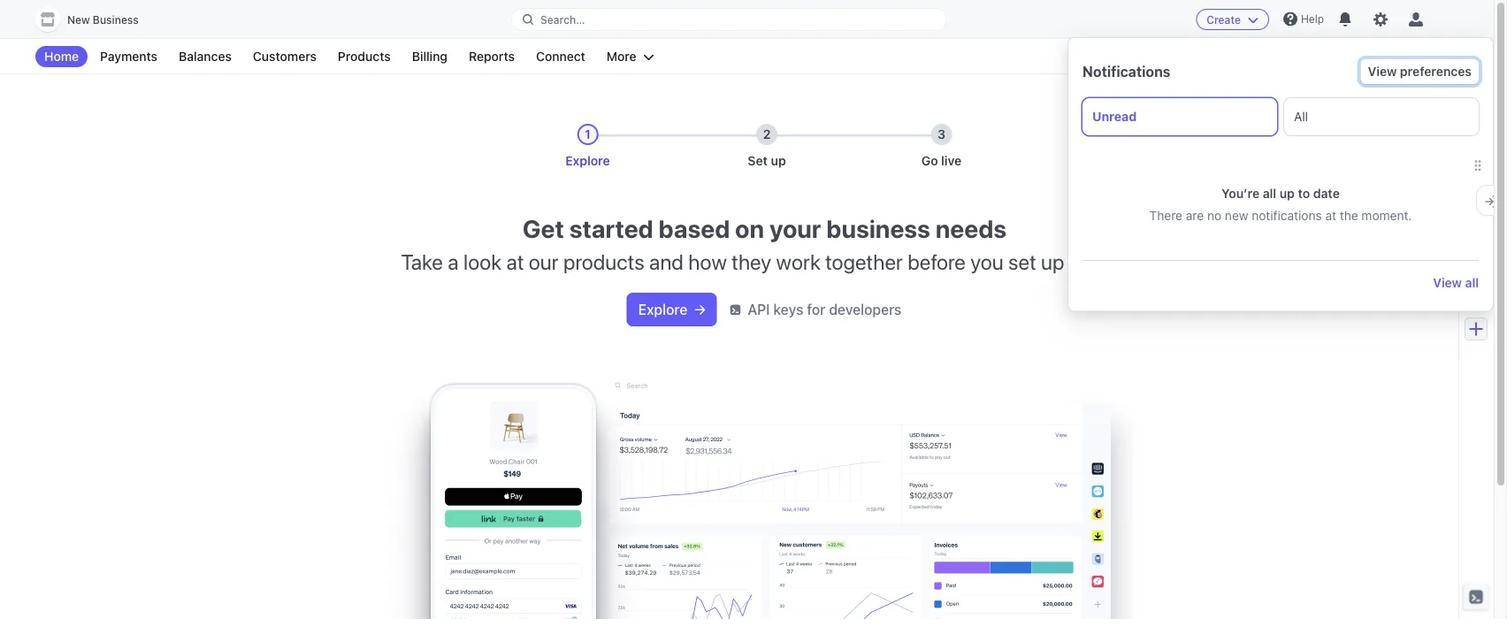 Task type: vqa. For each thing, say whether or not it's contained in the screenshot.
end date field
no



Task type: locate. For each thing, give the bounding box(es) containing it.
help button
[[1277, 5, 1332, 33]]

new
[[1226, 208, 1249, 223]]

0 horizontal spatial up
[[771, 154, 786, 168]]

go live
[[922, 154, 962, 168]]

balances link
[[170, 46, 241, 67]]

all for you're
[[1264, 186, 1277, 201]]

0 horizontal spatial view
[[1369, 64, 1398, 79]]

1 horizontal spatial up
[[1042, 250, 1065, 274]]

view all link
[[1434, 275, 1480, 290]]

help
[[1302, 13, 1325, 25]]

tab list containing unread
[[1083, 98, 1480, 135]]

0 vertical spatial up
[[771, 154, 786, 168]]

api keys for developers link
[[730, 299, 902, 320]]

at
[[1326, 208, 1337, 223], [507, 250, 524, 274]]

all
[[1264, 186, 1277, 201], [1466, 275, 1480, 290]]

products link
[[329, 46, 400, 67]]

at inside you're all up to date there are no new notifications at the moment.
[[1326, 208, 1337, 223]]

0 vertical spatial at
[[1326, 208, 1337, 223]]

set
[[748, 154, 768, 168]]

test mode
[[1335, 49, 1396, 64]]

payments link
[[91, 46, 166, 67]]

connect
[[536, 49, 586, 64]]

at for you're
[[1326, 208, 1337, 223]]

0 vertical spatial view
[[1369, 64, 1398, 79]]

2 vertical spatial up
[[1042, 250, 1065, 274]]

more
[[607, 49, 637, 64]]

api keys for developers
[[748, 301, 902, 318]]

1 vertical spatial explore
[[639, 301, 688, 318]]

test
[[1335, 49, 1359, 64]]

the
[[1341, 208, 1359, 223]]

customers
[[253, 49, 317, 64]]

they
[[732, 250, 772, 274]]

notifications
[[1083, 63, 1171, 80]]

you're
[[1222, 186, 1260, 201]]

view
[[1369, 64, 1398, 79], [1434, 275, 1463, 290]]

get started based on your business needs take a look at our products and how they work together before you set up stripe.
[[401, 214, 1129, 274]]

set up
[[748, 154, 786, 168]]

up left "to"
[[1280, 186, 1296, 201]]

go
[[922, 154, 939, 168]]

explore
[[566, 154, 610, 168], [639, 301, 688, 318]]

billing
[[412, 49, 448, 64]]

up right "set"
[[1042, 250, 1065, 274]]

all button
[[1285, 98, 1480, 135]]

balances
[[179, 49, 232, 64]]

reports
[[469, 49, 515, 64]]

up right set
[[771, 154, 786, 168]]

2 horizontal spatial up
[[1280, 186, 1296, 201]]

1 horizontal spatial view
[[1434, 275, 1463, 290]]

at left 'the'
[[1326, 208, 1337, 223]]

unread
[[1093, 109, 1137, 124]]

unread button
[[1083, 98, 1278, 135]]

home
[[44, 49, 79, 64]]

view all
[[1434, 275, 1480, 290]]

business
[[93, 14, 139, 26]]

on
[[736, 214, 765, 243]]

1 horizontal spatial explore
[[639, 301, 688, 318]]

get
[[523, 214, 565, 243]]

together
[[826, 250, 903, 274]]

our
[[529, 250, 559, 274]]

at inside 'get started based on your business needs take a look at our products and how they work together before you set up stripe.'
[[507, 250, 524, 274]]

3
[[938, 127, 946, 142]]

1 horizontal spatial at
[[1326, 208, 1337, 223]]

1 horizontal spatial all
[[1466, 275, 1480, 290]]

to
[[1299, 186, 1311, 201]]

1 vertical spatial up
[[1280, 186, 1296, 201]]

you
[[971, 250, 1004, 274]]

view preferences
[[1369, 64, 1473, 79]]

up
[[771, 154, 786, 168], [1280, 186, 1296, 201], [1042, 250, 1065, 274]]

notifications image
[[1339, 12, 1353, 27]]

0 horizontal spatial at
[[507, 250, 524, 274]]

moment.
[[1362, 208, 1413, 223]]

explore down the 1
[[566, 154, 610, 168]]

1 vertical spatial view
[[1434, 275, 1463, 290]]

new
[[67, 14, 90, 26]]

1 vertical spatial at
[[507, 250, 524, 274]]

0 vertical spatial all
[[1264, 186, 1277, 201]]

Search… search field
[[512, 8, 947, 31]]

0 horizontal spatial all
[[1264, 186, 1277, 201]]

at for get
[[507, 250, 524, 274]]

at left the our
[[507, 250, 524, 274]]

0 vertical spatial explore
[[566, 154, 610, 168]]

more button
[[598, 46, 663, 67]]

tab list
[[1083, 98, 1480, 135]]

explore left svg image at left
[[639, 301, 688, 318]]

all inside you're all up to date there are no new notifications at the moment.
[[1264, 186, 1277, 201]]

1 vertical spatial all
[[1466, 275, 1480, 290]]

new business
[[67, 14, 139, 26]]

are
[[1187, 208, 1205, 223]]

up inside you're all up to date there are no new notifications at the moment.
[[1280, 186, 1296, 201]]

stripe.
[[1070, 250, 1129, 274]]

explore inside explore link
[[639, 301, 688, 318]]

developers
[[829, 301, 902, 318]]

products
[[564, 250, 645, 274]]

live
[[942, 154, 962, 168]]



Task type: describe. For each thing, give the bounding box(es) containing it.
all for view
[[1466, 275, 1480, 290]]

api
[[748, 301, 770, 318]]

preferences
[[1401, 64, 1473, 79]]

for
[[807, 301, 826, 318]]

connect link
[[527, 46, 595, 67]]

products
[[338, 49, 391, 64]]

payments
[[100, 49, 158, 64]]

no
[[1208, 208, 1222, 223]]

business
[[827, 214, 931, 243]]

keys
[[774, 301, 804, 318]]

notifications
[[1252, 208, 1323, 223]]

billing link
[[403, 46, 457, 67]]

view for view preferences
[[1369, 64, 1398, 79]]

based
[[659, 214, 730, 243]]

a
[[448, 250, 459, 274]]

look
[[464, 250, 502, 274]]

all
[[1295, 109, 1309, 124]]

how
[[689, 250, 727, 274]]

take
[[401, 250, 443, 274]]

2
[[763, 127, 771, 142]]

needs
[[936, 214, 1007, 243]]

set
[[1009, 250, 1037, 274]]

date
[[1314, 186, 1341, 201]]

0 horizontal spatial explore
[[566, 154, 610, 168]]

there
[[1150, 208, 1183, 223]]

up inside 'get started based on your business needs take a look at our products and how they work together before you set up stripe.'
[[1042, 250, 1065, 274]]

mode
[[1363, 49, 1396, 64]]

your
[[770, 214, 822, 243]]

view preferences link
[[1362, 59, 1480, 84]]

new business button
[[35, 7, 156, 32]]

work
[[777, 250, 821, 274]]

before
[[908, 250, 966, 274]]

explore link
[[628, 294, 716, 326]]

started
[[570, 214, 654, 243]]

1
[[585, 127, 591, 142]]

create button
[[1197, 9, 1270, 30]]

Search… text field
[[512, 8, 947, 31]]

customers link
[[244, 46, 326, 67]]

home link
[[35, 46, 88, 67]]

view for view all
[[1434, 275, 1463, 290]]

reports link
[[460, 46, 524, 67]]

you're all up to date there are no new notifications at the moment.
[[1150, 186, 1413, 223]]

and
[[650, 250, 684, 274]]

search…
[[541, 13, 586, 26]]

svg image
[[695, 305, 706, 315]]

create
[[1207, 13, 1241, 26]]



